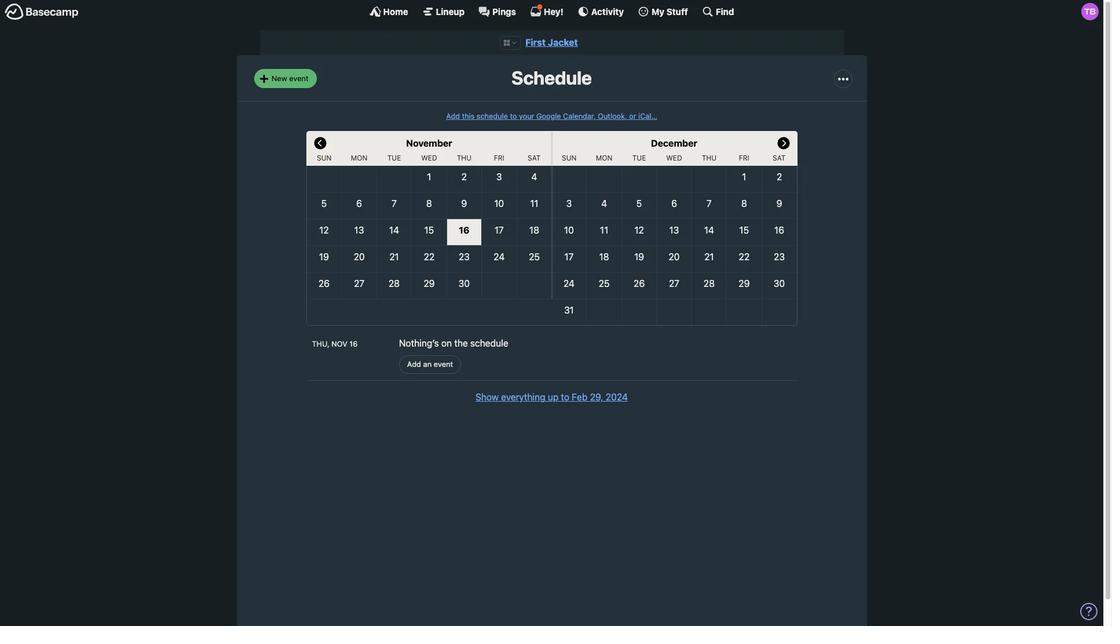 Task type: locate. For each thing, give the bounding box(es) containing it.
wed down the november
[[422, 154, 437, 162]]

1 horizontal spatial sat
[[773, 154, 786, 162]]

1 tue from the left
[[388, 154, 401, 162]]

1 horizontal spatial sun
[[562, 154, 577, 162]]

sun for november
[[317, 154, 332, 162]]

add an event
[[407, 360, 453, 369]]

fri for november
[[494, 154, 505, 162]]

my stuff
[[652, 6, 689, 17]]

add left the this
[[446, 112, 460, 120]]

16
[[350, 340, 358, 348]]

schedule right the this
[[477, 112, 508, 120]]

to for up
[[561, 392, 570, 402]]

1 wed from the left
[[422, 154, 437, 162]]

activity link
[[578, 6, 624, 17]]

find
[[716, 6, 735, 17]]

thu
[[457, 154, 472, 162], [702, 154, 717, 162]]

first jacket
[[526, 37, 578, 48]]

an
[[423, 360, 432, 369]]

home link
[[370, 6, 408, 17]]

2 wed from the left
[[667, 154, 683, 162]]

add this schedule to your google calendar, outlook, or ical… link
[[446, 112, 658, 120]]

up
[[548, 392, 559, 402]]

december
[[652, 138, 698, 148]]

1 vertical spatial to
[[561, 392, 570, 402]]

1 sat from the left
[[528, 154, 541, 162]]

schedule
[[477, 112, 508, 120], [471, 338, 509, 348]]

0 horizontal spatial mon
[[351, 154, 368, 162]]

show
[[476, 392, 499, 402]]

new event link
[[254, 69, 317, 88]]

wed
[[422, 154, 437, 162], [667, 154, 683, 162]]

show        everything      up to        feb 29, 2024
[[476, 392, 628, 402]]

to right up
[[561, 392, 570, 402]]

thu,
[[312, 340, 330, 348]]

to left your
[[510, 112, 517, 120]]

1 sun from the left
[[317, 154, 332, 162]]

0 horizontal spatial sat
[[528, 154, 541, 162]]

1 mon from the left
[[351, 154, 368, 162]]

1 horizontal spatial tue
[[633, 154, 647, 162]]

add for add an event
[[407, 360, 421, 369]]

find button
[[702, 6, 735, 17]]

event
[[289, 74, 309, 83], [434, 360, 453, 369]]

0 vertical spatial add
[[446, 112, 460, 120]]

main element
[[0, 0, 1104, 23]]

1 horizontal spatial thu
[[702, 154, 717, 162]]

0 horizontal spatial to
[[510, 112, 517, 120]]

schedule right the
[[471, 338, 509, 348]]

2 mon from the left
[[596, 154, 613, 162]]

sat
[[528, 154, 541, 162], [773, 154, 786, 162]]

0 vertical spatial to
[[510, 112, 517, 120]]

1 horizontal spatial mon
[[596, 154, 613, 162]]

to
[[510, 112, 517, 120], [561, 392, 570, 402]]

add left an
[[407, 360, 421, 369]]

2 fri from the left
[[740, 154, 750, 162]]

1 horizontal spatial add
[[446, 112, 460, 120]]

0 horizontal spatial fri
[[494, 154, 505, 162]]

2 tue from the left
[[633, 154, 647, 162]]

2024
[[606, 392, 628, 402]]

0 horizontal spatial thu
[[457, 154, 472, 162]]

fri for december
[[740, 154, 750, 162]]

1 horizontal spatial fri
[[740, 154, 750, 162]]

calendar,
[[563, 112, 596, 120]]

0 horizontal spatial sun
[[317, 154, 332, 162]]

show        everything      up to        feb 29, 2024 button
[[476, 390, 628, 404]]

1 vertical spatial event
[[434, 360, 453, 369]]

sun
[[317, 154, 332, 162], [562, 154, 577, 162]]

1 horizontal spatial to
[[561, 392, 570, 402]]

0 horizontal spatial event
[[289, 74, 309, 83]]

jacket
[[548, 37, 578, 48]]

everything
[[501, 392, 546, 402]]

hey!
[[544, 6, 564, 17]]

29,
[[590, 392, 604, 402]]

event right an
[[434, 360, 453, 369]]

to inside button
[[561, 392, 570, 402]]

activity
[[592, 6, 624, 17]]

fri
[[494, 154, 505, 162], [740, 154, 750, 162]]

1 thu from the left
[[457, 154, 472, 162]]

1 horizontal spatial wed
[[667, 154, 683, 162]]

on
[[442, 338, 452, 348]]

1 fri from the left
[[494, 154, 505, 162]]

pings
[[493, 6, 516, 17]]

event right new at top
[[289, 74, 309, 83]]

mon for november
[[351, 154, 368, 162]]

first
[[526, 37, 546, 48]]

mon
[[351, 154, 368, 162], [596, 154, 613, 162]]

my stuff button
[[638, 6, 689, 17]]

wed down december
[[667, 154, 683, 162]]

2 sat from the left
[[773, 154, 786, 162]]

1 vertical spatial add
[[407, 360, 421, 369]]

the
[[455, 338, 468, 348]]

0 horizontal spatial tue
[[388, 154, 401, 162]]

my
[[652, 6, 665, 17]]

0 horizontal spatial wed
[[422, 154, 437, 162]]

wed for november
[[422, 154, 437, 162]]

2 thu from the left
[[702, 154, 717, 162]]

0 horizontal spatial add
[[407, 360, 421, 369]]

lineup link
[[422, 6, 465, 17]]

0 vertical spatial schedule
[[477, 112, 508, 120]]

add
[[446, 112, 460, 120], [407, 360, 421, 369]]

nothing's
[[399, 338, 439, 348]]

sat for november
[[528, 154, 541, 162]]

tue
[[388, 154, 401, 162], [633, 154, 647, 162]]

thu for november
[[457, 154, 472, 162]]

2 sun from the left
[[562, 154, 577, 162]]

tue for november
[[388, 154, 401, 162]]

nothing's on the schedule
[[399, 338, 509, 348]]

thu, nov 16
[[312, 340, 358, 348]]



Task type: describe. For each thing, give the bounding box(es) containing it.
thu for december
[[702, 154, 717, 162]]

sat for december
[[773, 154, 786, 162]]

november
[[406, 138, 453, 148]]

1 vertical spatial schedule
[[471, 338, 509, 348]]

first jacket link
[[526, 37, 578, 48]]

feb
[[572, 392, 588, 402]]

to for schedule
[[510, 112, 517, 120]]

add for add this schedule to your google calendar, outlook, or ical…
[[446, 112, 460, 120]]

add an event link
[[399, 355, 462, 374]]

this
[[462, 112, 475, 120]]

switch accounts image
[[5, 3, 79, 21]]

mon for december
[[596, 154, 613, 162]]

pings button
[[479, 6, 516, 17]]

1 horizontal spatial event
[[434, 360, 453, 369]]

nov
[[332, 340, 348, 348]]

add this schedule to your google calendar, outlook, or ical…
[[446, 112, 658, 120]]

tyler black image
[[1082, 3, 1100, 20]]

new
[[272, 74, 287, 83]]

hey! button
[[530, 4, 564, 17]]

or
[[630, 112, 637, 120]]

your
[[519, 112, 535, 120]]

wed for december
[[667, 154, 683, 162]]

outlook,
[[598, 112, 628, 120]]

ical…
[[639, 112, 658, 120]]

new event
[[272, 74, 309, 83]]

sun for december
[[562, 154, 577, 162]]

stuff
[[667, 6, 689, 17]]

0 vertical spatial event
[[289, 74, 309, 83]]

lineup
[[436, 6, 465, 17]]

home
[[383, 6, 408, 17]]

google
[[537, 112, 561, 120]]

schedule
[[512, 67, 592, 89]]

tue for december
[[633, 154, 647, 162]]



Task type: vqa. For each thing, say whether or not it's contained in the screenshot.
Sat to the left
yes



